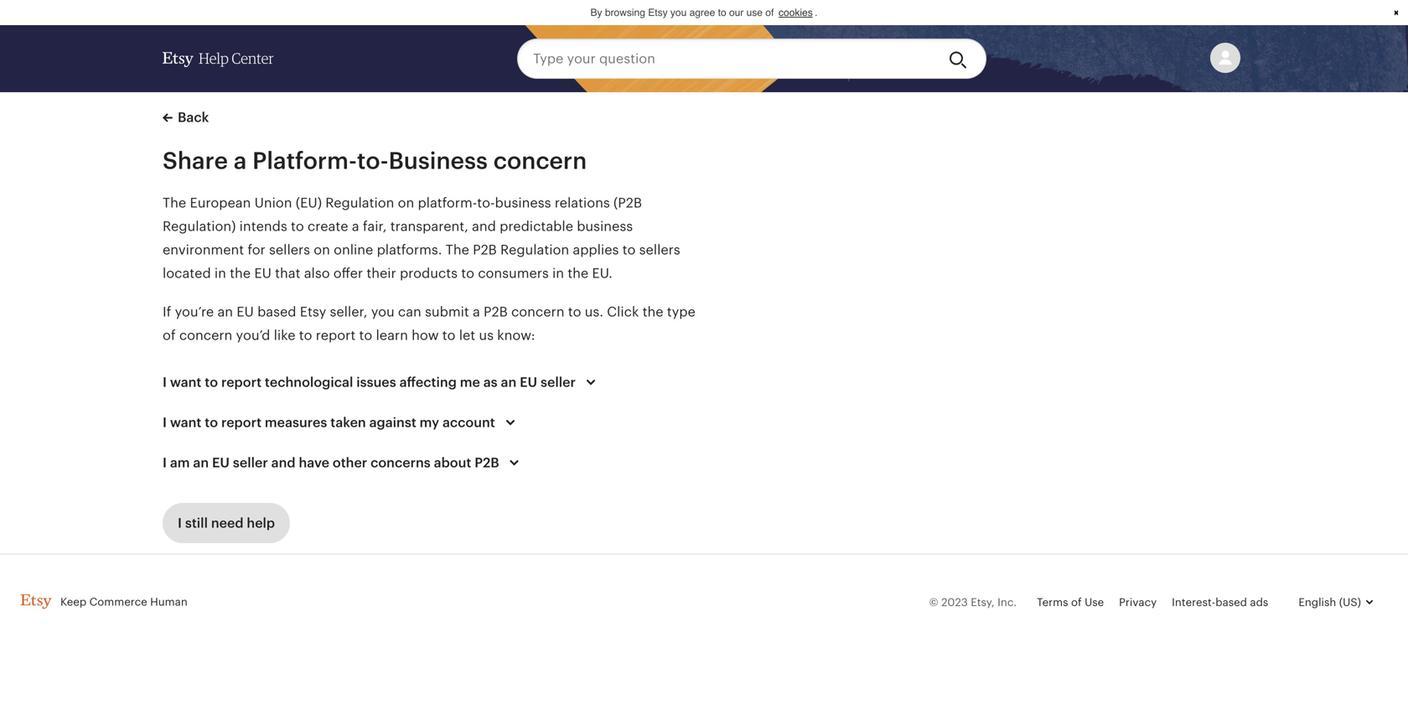 Task type: vqa. For each thing, say whether or not it's contained in the screenshot.
the left of
yes



Task type: describe. For each thing, give the bounding box(es) containing it.
their
[[367, 266, 396, 281]]

eu inside dropdown button
[[212, 455, 230, 470]]

relations
[[555, 195, 610, 210]]

0 vertical spatial on
[[398, 195, 414, 210]]

inc.
[[998, 596, 1017, 609]]

etsy,
[[971, 596, 995, 609]]

eu.
[[592, 266, 613, 281]]

i am an eu seller and have other concerns about p2b
[[163, 455, 500, 470]]

want for i want to report measures taken against my account
[[170, 415, 202, 430]]

share a platform-to-business concern
[[163, 148, 587, 174]]

of inside if you're an eu based etsy seller, you can submit a p2b concern to us. click the type of concern you'd like to report to learn how to let us know:
[[163, 328, 176, 343]]

affecting
[[400, 375, 457, 390]]

privacy
[[1120, 596, 1157, 609]]

help center
[[199, 50, 274, 67]]

platform-
[[418, 195, 477, 210]]

know:
[[497, 328, 535, 343]]

us.
[[585, 304, 604, 319]]

if
[[163, 304, 171, 319]]

by browsing etsy you agree to our use of cookies .
[[591, 7, 818, 18]]

1 vertical spatial business
[[577, 219, 633, 234]]

to inside i want to report technological issues affecting me as an eu seller dropdown button
[[205, 375, 218, 390]]

let
[[459, 328, 476, 343]]

products
[[400, 266, 458, 281]]

transparent,
[[391, 219, 469, 234]]

privacy link
[[1120, 596, 1157, 609]]

etsy inside "cookie consent" dialog
[[648, 7, 668, 18]]

of inside "cookie consent" dialog
[[766, 7, 774, 18]]

applies
[[573, 242, 619, 257]]

p2b inside dropdown button
[[475, 455, 500, 470]]

i for i still need help
[[178, 516, 182, 531]]

as
[[484, 375, 498, 390]]

for
[[248, 242, 266, 257]]

report inside if you're an eu based etsy seller, you can submit a p2b concern to us. click the type of concern you'd like to report to learn how to let us know:
[[316, 328, 356, 343]]

0 vertical spatial a
[[234, 148, 247, 174]]

terms of use link
[[1037, 596, 1105, 609]]

i still need help
[[178, 516, 275, 531]]

a inside the european union (eu) regulation on platform-to-business relations (p2b regulation) intends to create a fair, transparent, and predictable business environment for sellers on online platforms. the p2b regulation applies to sellers located in the eu that also offer their products to consumers in the eu.
[[352, 219, 359, 234]]

0 vertical spatial the
[[163, 195, 186, 210]]

am
[[170, 455, 190, 470]]

p2b inside if you're an eu based etsy seller, you can submit a p2b concern to us. click the type of concern you'd like to report to learn how to let us know:
[[484, 304, 508, 319]]

1 vertical spatial on
[[314, 242, 330, 257]]

2 vertical spatial concern
[[179, 328, 233, 343]]

back link
[[163, 107, 209, 127]]

2 vertical spatial of
[[1072, 596, 1082, 609]]

browsing
[[605, 7, 646, 18]]

offer
[[334, 266, 363, 281]]

human
[[150, 596, 188, 608]]

located
[[163, 266, 211, 281]]

a inside if you're an eu based etsy seller, you can submit a p2b concern to us. click the type of concern you'd like to report to learn how to let us know:
[[473, 304, 480, 319]]

cookies link
[[777, 5, 815, 20]]

to- inside the european union (eu) regulation on platform-to-business relations (p2b regulation) intends to create a fair, transparent, and predictable business environment for sellers on online platforms. the p2b regulation applies to sellers located in the eu that also offer their products to consumers in the eu.
[[477, 195, 495, 210]]

have
[[299, 455, 330, 470]]

i am an eu seller and have other concerns about p2b button
[[148, 443, 540, 483]]

1 horizontal spatial the
[[446, 242, 469, 257]]

terms of use
[[1037, 596, 1105, 609]]

back
[[178, 110, 209, 125]]

submit
[[425, 304, 469, 319]]

an for if you're an eu based etsy seller, you can submit a p2b concern to us. click the type of concern you'd like to report to learn how to let us know:
[[218, 304, 233, 319]]

us
[[479, 328, 494, 343]]

predictable
[[500, 219, 574, 234]]

interest-based ads link
[[1172, 596, 1269, 609]]

type
[[667, 304, 696, 319]]

terms
[[1037, 596, 1069, 609]]

need
[[211, 516, 244, 531]]

Type your question search field
[[517, 39, 936, 79]]

measures
[[265, 415, 327, 430]]

taken
[[331, 415, 366, 430]]

regulation)
[[163, 219, 236, 234]]

you're
[[175, 304, 214, 319]]

i want to report technological issues affecting me as an eu seller button
[[148, 362, 616, 403]]

english (us) button
[[1284, 582, 1389, 623]]

interest-based ads
[[1172, 596, 1269, 609]]

based inside if you're an eu based etsy seller, you can submit a p2b concern to us. click the type of concern you'd like to report to learn how to let us know:
[[258, 304, 296, 319]]

that
[[275, 266, 301, 281]]

fair,
[[363, 219, 387, 234]]

against
[[369, 415, 417, 430]]

© 2023 etsy, inc. link
[[930, 596, 1017, 609]]

0 horizontal spatial to-
[[357, 148, 389, 174]]

keep commerce human
[[60, 596, 188, 608]]

(p2b
[[614, 195, 642, 210]]

platforms.
[[377, 242, 442, 257]]

still
[[185, 516, 208, 531]]

my
[[420, 415, 439, 430]]

like
[[274, 328, 296, 343]]

and inside dropdown button
[[271, 455, 296, 470]]

etsy inside if you're an eu based etsy seller, you can submit a p2b concern to us. click the type of concern you'd like to report to learn how to let us know:
[[300, 304, 326, 319]]

technological
[[265, 375, 353, 390]]

me
[[460, 375, 480, 390]]

ads
[[1251, 596, 1269, 609]]

p2b inside the european union (eu) regulation on platform-to-business relations (p2b regulation) intends to create a fair, transparent, and predictable business environment for sellers on online platforms. the p2b regulation applies to sellers located in the eu that also offer their products to consumers in the eu.
[[473, 242, 497, 257]]

i still need help link
[[163, 503, 290, 543]]

(eu)
[[296, 195, 322, 210]]

if you're an eu based etsy seller, you can submit a p2b concern to us. click the type of concern you'd like to report to learn how to let us know:
[[163, 304, 696, 343]]

online
[[334, 242, 373, 257]]

english (us)
[[1299, 596, 1362, 609]]

etsy image
[[20, 594, 52, 609]]

i want to report technological issues affecting me as an eu seller
[[163, 375, 576, 390]]

use
[[1085, 596, 1105, 609]]

commerce
[[89, 596, 147, 608]]

interest-
[[1172, 596, 1216, 609]]

how
[[412, 328, 439, 343]]



Task type: locate. For each thing, give the bounding box(es) containing it.
0 horizontal spatial business
[[495, 195, 551, 210]]

of left use
[[1072, 596, 1082, 609]]

other
[[333, 455, 367, 470]]

want down you're
[[170, 375, 202, 390]]

p2b
[[473, 242, 497, 257], [484, 304, 508, 319], [475, 455, 500, 470]]

i inside dropdown button
[[163, 455, 167, 470]]

1 vertical spatial an
[[501, 375, 517, 390]]

report for measures
[[221, 415, 262, 430]]

to inside "cookie consent" dialog
[[718, 7, 727, 18]]

0 horizontal spatial an
[[193, 455, 209, 470]]

of
[[766, 7, 774, 18], [163, 328, 176, 343], [1072, 596, 1082, 609]]

can
[[398, 304, 422, 319]]

0 vertical spatial an
[[218, 304, 233, 319]]

to- down business
[[477, 195, 495, 210]]

regulation up fair,
[[326, 195, 394, 210]]

report inside dropdown button
[[221, 415, 262, 430]]

platform-
[[253, 148, 357, 174]]

want
[[170, 375, 202, 390], [170, 415, 202, 430]]

create
[[308, 219, 348, 234]]

share
[[163, 148, 228, 174]]

report inside dropdown button
[[221, 375, 262, 390]]

1 horizontal spatial to-
[[477, 195, 495, 210]]

by
[[591, 7, 603, 18]]

issues
[[357, 375, 396, 390]]

the up regulation)
[[163, 195, 186, 210]]

report left measures
[[221, 415, 262, 430]]

want for i want to report technological issues affecting me as an eu seller
[[170, 375, 202, 390]]

a right share
[[234, 148, 247, 174]]

2 horizontal spatial a
[[473, 304, 480, 319]]

0 vertical spatial you
[[671, 7, 687, 18]]

1 vertical spatial and
[[271, 455, 296, 470]]

an right as
[[501, 375, 517, 390]]

1 vertical spatial to-
[[477, 195, 495, 210]]

1 vertical spatial a
[[352, 219, 359, 234]]

learn
[[376, 328, 408, 343]]

0 vertical spatial to-
[[357, 148, 389, 174]]

cookies
[[779, 7, 813, 18]]

on
[[398, 195, 414, 210], [314, 242, 330, 257]]

etsy image
[[163, 52, 194, 67]]

the inside if you're an eu based etsy seller, you can submit a p2b concern to us. click the type of concern you'd like to report to learn how to let us know:
[[643, 304, 664, 319]]

.
[[815, 7, 818, 18]]

1 horizontal spatial seller
[[541, 375, 576, 390]]

keep
[[60, 596, 86, 608]]

a left fair,
[[352, 219, 359, 234]]

want inside dropdown button
[[170, 415, 202, 430]]

0 horizontal spatial seller
[[233, 455, 268, 470]]

environment
[[163, 242, 244, 257]]

2 in from the left
[[553, 266, 564, 281]]

help
[[247, 516, 275, 531]]

1 horizontal spatial business
[[577, 219, 633, 234]]

the left type
[[643, 304, 664, 319]]

based left "ads"
[[1216, 596, 1248, 609]]

business
[[389, 148, 488, 174]]

©
[[930, 596, 939, 609]]

to- up fair,
[[357, 148, 389, 174]]

based
[[258, 304, 296, 319], [1216, 596, 1248, 609]]

you up learn
[[371, 304, 395, 319]]

0 vertical spatial and
[[472, 219, 496, 234]]

an right you're
[[218, 304, 233, 319]]

concern down you're
[[179, 328, 233, 343]]

cookie consent dialog
[[0, 0, 1409, 25]]

of down if
[[163, 328, 176, 343]]

a up let
[[473, 304, 480, 319]]

0 vertical spatial p2b
[[473, 242, 497, 257]]

and left have
[[271, 455, 296, 470]]

0 horizontal spatial of
[[163, 328, 176, 343]]

0 horizontal spatial a
[[234, 148, 247, 174]]

i for i want to report measures taken against my account
[[163, 415, 167, 430]]

© 2023 etsy, inc.
[[930, 596, 1017, 609]]

regulation
[[326, 195, 394, 210], [501, 242, 569, 257]]

1 horizontal spatial regulation
[[501, 242, 569, 257]]

1 horizontal spatial etsy
[[648, 7, 668, 18]]

regulation down predictable on the left
[[501, 242, 569, 257]]

eu inside the european union (eu) regulation on platform-to-business relations (p2b regulation) intends to create a fair, transparent, and predictable business environment for sellers on online platforms. the p2b regulation applies to sellers located in the eu that also offer their products to consumers in the eu.
[[254, 266, 272, 281]]

eu down for
[[254, 266, 272, 281]]

1 horizontal spatial and
[[472, 219, 496, 234]]

1 vertical spatial want
[[170, 415, 202, 430]]

0 vertical spatial regulation
[[326, 195, 394, 210]]

an inside dropdown button
[[501, 375, 517, 390]]

seller right as
[[541, 375, 576, 390]]

0 vertical spatial based
[[258, 304, 296, 319]]

eu up you'd
[[237, 304, 254, 319]]

seller inside dropdown button
[[541, 375, 576, 390]]

account
[[443, 415, 495, 430]]

union
[[255, 195, 292, 210]]

an inside if you're an eu based etsy seller, you can submit a p2b concern to us. click the type of concern you'd like to report to learn how to let us know:
[[218, 304, 233, 319]]

1 horizontal spatial of
[[766, 7, 774, 18]]

1 vertical spatial report
[[221, 375, 262, 390]]

business up applies
[[577, 219, 633, 234]]

2 want from the top
[[170, 415, 202, 430]]

1 vertical spatial you
[[371, 304, 395, 319]]

eu right as
[[520, 375, 538, 390]]

1 vertical spatial regulation
[[501, 242, 569, 257]]

1 vertical spatial seller
[[233, 455, 268, 470]]

of right use
[[766, 7, 774, 18]]

1 horizontal spatial on
[[398, 195, 414, 210]]

0 vertical spatial report
[[316, 328, 356, 343]]

2 horizontal spatial of
[[1072, 596, 1082, 609]]

1 vertical spatial concern
[[511, 304, 565, 319]]

seller down measures
[[233, 455, 268, 470]]

1 horizontal spatial sellers
[[640, 242, 681, 257]]

1 vertical spatial the
[[446, 242, 469, 257]]

1 vertical spatial etsy
[[300, 304, 326, 319]]

i
[[163, 375, 167, 390], [163, 415, 167, 430], [163, 455, 167, 470], [178, 516, 182, 531]]

the
[[163, 195, 186, 210], [446, 242, 469, 257]]

etsy right browsing on the left top
[[648, 7, 668, 18]]

0 vertical spatial concern
[[494, 148, 587, 174]]

1 sellers from the left
[[269, 242, 310, 257]]

1 horizontal spatial a
[[352, 219, 359, 234]]

0 vertical spatial business
[[495, 195, 551, 210]]

None search field
[[517, 39, 987, 79]]

and down platform-
[[472, 219, 496, 234]]

concern
[[494, 148, 587, 174], [511, 304, 565, 319], [179, 328, 233, 343]]

etsy
[[648, 7, 668, 18], [300, 304, 326, 319]]

eu right am
[[212, 455, 230, 470]]

0 horizontal spatial the
[[230, 266, 251, 281]]

1 horizontal spatial the
[[568, 266, 589, 281]]

0 vertical spatial want
[[170, 375, 202, 390]]

i for i am an eu seller and have other concerns about p2b
[[163, 455, 167, 470]]

1 in from the left
[[215, 266, 226, 281]]

0 horizontal spatial regulation
[[326, 195, 394, 210]]

report
[[316, 328, 356, 343], [221, 375, 262, 390], [221, 415, 262, 430]]

concern up relations
[[494, 148, 587, 174]]

1 want from the top
[[170, 375, 202, 390]]

p2b right about
[[475, 455, 500, 470]]

you inside "cookie consent" dialog
[[671, 7, 687, 18]]

seller inside dropdown button
[[233, 455, 268, 470]]

to
[[718, 7, 727, 18], [291, 219, 304, 234], [623, 242, 636, 257], [461, 266, 475, 281], [568, 304, 581, 319], [299, 328, 312, 343], [359, 328, 372, 343], [443, 328, 456, 343], [205, 375, 218, 390], [205, 415, 218, 430]]

to-
[[357, 148, 389, 174], [477, 195, 495, 210]]

our
[[729, 7, 744, 18]]

0 horizontal spatial sellers
[[269, 242, 310, 257]]

the down transparent,
[[446, 242, 469, 257]]

p2b up us
[[484, 304, 508, 319]]

center
[[232, 50, 274, 67]]

2 vertical spatial report
[[221, 415, 262, 430]]

2 vertical spatial p2b
[[475, 455, 500, 470]]

a
[[234, 148, 247, 174], [352, 219, 359, 234], [473, 304, 480, 319]]

0 horizontal spatial the
[[163, 195, 186, 210]]

0 horizontal spatial based
[[258, 304, 296, 319]]

you'd
[[236, 328, 270, 343]]

to inside i want to report measures taken against my account dropdown button
[[205, 415, 218, 430]]

on up transparent,
[[398, 195, 414, 210]]

1 vertical spatial based
[[1216, 596, 1248, 609]]

i inside dropdown button
[[163, 375, 167, 390]]

sellers down (p2b
[[640, 242, 681, 257]]

2 horizontal spatial an
[[501, 375, 517, 390]]

1 vertical spatial of
[[163, 328, 176, 343]]

in left eu.
[[553, 266, 564, 281]]

business
[[495, 195, 551, 210], [577, 219, 633, 234]]

1 vertical spatial p2b
[[484, 304, 508, 319]]

report down seller,
[[316, 328, 356, 343]]

want inside dropdown button
[[170, 375, 202, 390]]

0 horizontal spatial and
[[271, 455, 296, 470]]

sellers up "that"
[[269, 242, 310, 257]]

2 horizontal spatial the
[[643, 304, 664, 319]]

click
[[607, 304, 639, 319]]

1 horizontal spatial you
[[671, 7, 687, 18]]

use
[[747, 7, 763, 18]]

in
[[215, 266, 226, 281], [553, 266, 564, 281]]

eu inside if you're an eu based etsy seller, you can submit a p2b concern to us. click the type of concern you'd like to report to learn how to let us know:
[[237, 304, 254, 319]]

i want to report measures taken against my account
[[163, 415, 495, 430]]

about
[[434, 455, 472, 470]]

the down for
[[230, 266, 251, 281]]

concerns
[[371, 455, 431, 470]]

concern up know: on the top left
[[511, 304, 565, 319]]

0 horizontal spatial you
[[371, 304, 395, 319]]

0 vertical spatial etsy
[[648, 7, 668, 18]]

agree
[[690, 7, 716, 18]]

report down you'd
[[221, 375, 262, 390]]

help center link
[[163, 35, 274, 82]]

the left eu.
[[568, 266, 589, 281]]

on up also
[[314, 242, 330, 257]]

based up like
[[258, 304, 296, 319]]

you
[[671, 7, 687, 18], [371, 304, 395, 319]]

want up am
[[170, 415, 202, 430]]

and inside the european union (eu) regulation on platform-to-business relations (p2b regulation) intends to create a fair, transparent, and predictable business environment for sellers on online platforms. the p2b regulation applies to sellers located in the eu that also offer their products to consumers in the eu.
[[472, 219, 496, 234]]

report for technological
[[221, 375, 262, 390]]

i for i want to report technological issues affecting me as an eu seller
[[163, 375, 167, 390]]

1 horizontal spatial an
[[218, 304, 233, 319]]

in down environment
[[215, 266, 226, 281]]

business up predictable on the left
[[495, 195, 551, 210]]

1 horizontal spatial in
[[553, 266, 564, 281]]

seller,
[[330, 304, 368, 319]]

etsy left seller,
[[300, 304, 326, 319]]

also
[[304, 266, 330, 281]]

0 vertical spatial seller
[[541, 375, 576, 390]]

1 horizontal spatial based
[[1216, 596, 1248, 609]]

2 vertical spatial an
[[193, 455, 209, 470]]

0 horizontal spatial on
[[314, 242, 330, 257]]

an for i am an eu seller and have other concerns about p2b
[[193, 455, 209, 470]]

eu inside dropdown button
[[520, 375, 538, 390]]

0 vertical spatial of
[[766, 7, 774, 18]]

an inside dropdown button
[[193, 455, 209, 470]]

an right am
[[193, 455, 209, 470]]

intends
[[240, 219, 287, 234]]

you left agree
[[671, 7, 687, 18]]

sellers
[[269, 242, 310, 257], [640, 242, 681, 257]]

you inside if you're an eu based etsy seller, you can submit a p2b concern to us. click the type of concern you'd like to report to learn how to let us know:
[[371, 304, 395, 319]]

i want to report measures taken against my account button
[[148, 403, 536, 443]]

2 sellers from the left
[[640, 242, 681, 257]]

p2b up consumers
[[473, 242, 497, 257]]

0 horizontal spatial etsy
[[300, 304, 326, 319]]

2023
[[942, 596, 968, 609]]

0 horizontal spatial in
[[215, 266, 226, 281]]

i inside dropdown button
[[163, 415, 167, 430]]

2 vertical spatial a
[[473, 304, 480, 319]]



